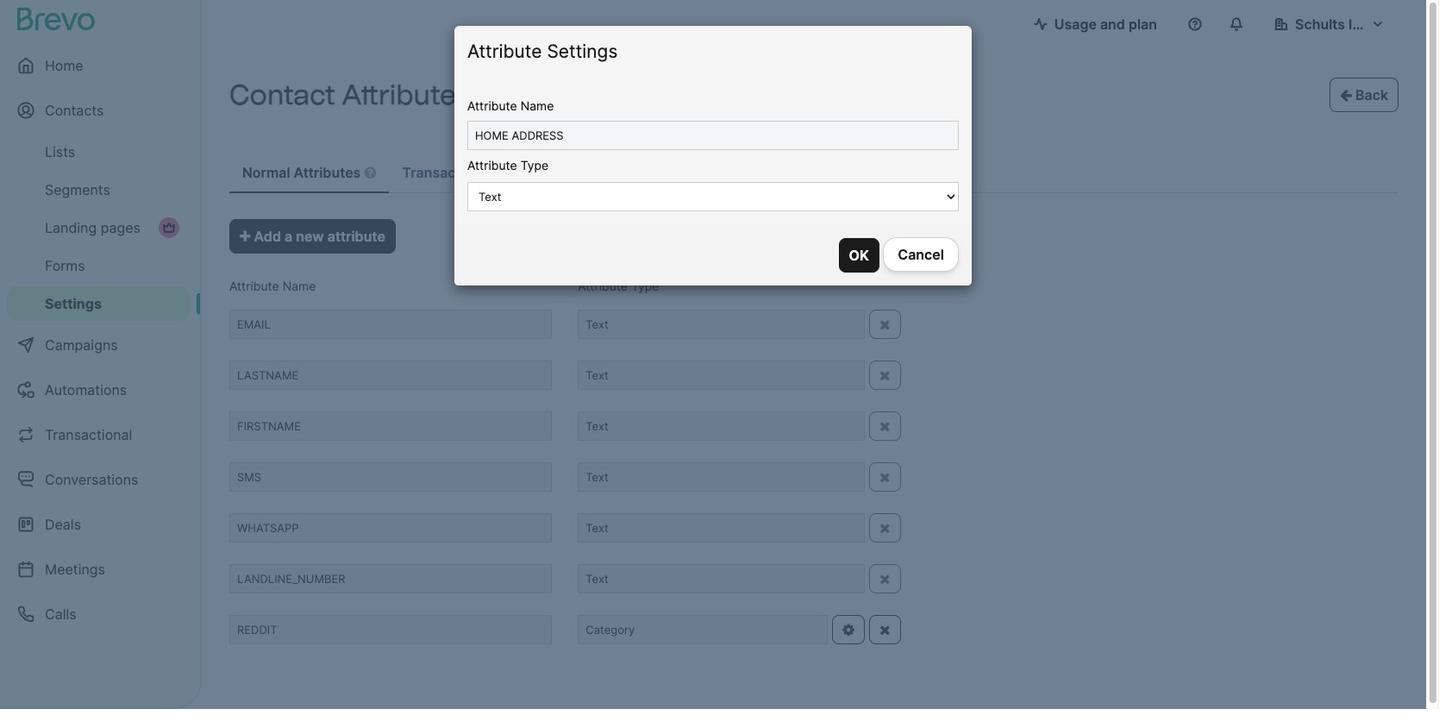 Task type: describe. For each thing, give the bounding box(es) containing it.
question circle image
[[364, 166, 376, 179]]

transactional attributes
[[403, 164, 567, 181]]

calculated values
[[605, 164, 729, 181]]

campaigns link
[[7, 324, 190, 366]]

0 vertical spatial type
[[521, 158, 549, 173]]

attributes for contact attributes
[[342, 79, 471, 111]]

contacts
[[45, 102, 104, 119]]

lists link
[[7, 135, 190, 169]]

attribute settings
[[468, 41, 618, 62]]

home
[[45, 57, 83, 74]]

1 horizontal spatial type
[[631, 279, 660, 293]]

inc
[[1349, 16, 1370, 33]]

0 vertical spatial name
[[521, 98, 554, 113]]

landing
[[45, 219, 97, 236]]

arrow left image
[[1341, 88, 1353, 102]]

0 vertical spatial attribute name
[[468, 98, 554, 113]]

usage and plan button
[[1020, 7, 1172, 41]]

schults inc button
[[1261, 7, 1399, 41]]

conversations
[[45, 471, 138, 488]]

normal attributes
[[242, 164, 364, 181]]

home link
[[7, 45, 190, 86]]

campaigns
[[45, 336, 118, 354]]

contacts link
[[7, 90, 190, 131]]

plan
[[1129, 16, 1158, 33]]

add a new attribute link
[[229, 219, 396, 254]]

forms link
[[7, 248, 190, 283]]

2 times image from the top
[[880, 471, 891, 484]]

1 times image from the top
[[880, 420, 891, 433]]

forms
[[45, 257, 85, 274]]

calculated
[[605, 164, 677, 181]]

cancel
[[898, 246, 945, 263]]



Task type: vqa. For each thing, say whether or not it's contained in the screenshot.
cog icon
yes



Task type: locate. For each thing, give the bounding box(es) containing it.
0 horizontal spatial attribute type
[[468, 158, 549, 173]]

normal attributes link
[[229, 154, 389, 193]]

add
[[254, 228, 281, 245]]

values
[[680, 164, 725, 181]]

type
[[521, 158, 549, 173], [631, 279, 660, 293]]

transactional
[[403, 164, 493, 181], [45, 426, 132, 443]]

a
[[285, 228, 293, 245]]

1 vertical spatial attribute type
[[578, 279, 660, 293]]

usage
[[1055, 16, 1097, 33]]

ok
[[849, 247, 869, 264]]

0 horizontal spatial name
[[283, 279, 316, 293]]

2 times image from the top
[[880, 369, 891, 383]]

1 horizontal spatial name
[[521, 98, 554, 113]]

calls link
[[7, 594, 190, 635]]

plus image
[[240, 229, 251, 243]]

schults inc
[[1296, 16, 1370, 33]]

contact attributes
[[229, 79, 471, 111]]

1 times image from the top
[[880, 318, 891, 332]]

attributes for transactional attributes
[[497, 164, 564, 181]]

settings
[[547, 41, 618, 62], [45, 295, 102, 312]]

meetings link
[[7, 549, 190, 590]]

times image
[[880, 420, 891, 433], [880, 471, 891, 484], [880, 521, 891, 535], [880, 572, 891, 586], [880, 623, 891, 637]]

name down attribute settings
[[521, 98, 554, 113]]

new
[[296, 228, 324, 245]]

0 vertical spatial times image
[[880, 318, 891, 332]]

1 vertical spatial settings
[[45, 295, 102, 312]]

attribute name
[[468, 98, 554, 113], [229, 279, 316, 293]]

attribute
[[328, 228, 386, 245]]

attribute
[[468, 41, 542, 62], [468, 98, 517, 113], [468, 158, 517, 173], [229, 279, 279, 293], [578, 279, 628, 293]]

deals link
[[7, 504, 190, 545]]

back
[[1353, 86, 1389, 104]]

attributes
[[342, 79, 471, 111], [294, 164, 361, 181], [497, 164, 564, 181]]

0 horizontal spatial transactional
[[45, 426, 132, 443]]

conversations link
[[7, 459, 190, 500]]

deals
[[45, 516, 81, 533]]

cancel button
[[884, 237, 959, 272]]

settings link
[[7, 286, 190, 321]]

ok button
[[839, 238, 880, 273]]

1 vertical spatial name
[[283, 279, 316, 293]]

name
[[521, 98, 554, 113], [283, 279, 316, 293]]

contact
[[229, 79, 336, 111]]

calculated values link
[[592, 154, 754, 193]]

transactional down automations
[[45, 426, 132, 443]]

add a new attribute
[[251, 228, 386, 245]]

attribute type
[[468, 158, 549, 173], [578, 279, 660, 293]]

1 horizontal spatial transactional
[[403, 164, 493, 181]]

1 horizontal spatial settings
[[547, 41, 618, 62]]

automations link
[[7, 369, 190, 411]]

attributes for normal attributes
[[294, 164, 361, 181]]

0 vertical spatial transactional
[[403, 164, 493, 181]]

transactional for transactional attributes
[[403, 164, 493, 181]]

and
[[1101, 16, 1126, 33]]

pages
[[101, 219, 141, 236]]

cog image
[[843, 623, 855, 637]]

5 times image from the top
[[880, 623, 891, 637]]

attribute name down add
[[229, 279, 316, 293]]

normal
[[242, 164, 290, 181]]

0 vertical spatial settings
[[547, 41, 618, 62]]

schults
[[1296, 16, 1346, 33]]

back link
[[1331, 78, 1399, 112]]

0 horizontal spatial settings
[[45, 295, 102, 312]]

3 times image from the top
[[880, 521, 891, 535]]

1 horizontal spatial attribute name
[[468, 98, 554, 113]]

1 vertical spatial times image
[[880, 369, 891, 383]]

times image
[[880, 318, 891, 332], [880, 369, 891, 383]]

1 vertical spatial attribute name
[[229, 279, 316, 293]]

name down a
[[283, 279, 316, 293]]

1 vertical spatial type
[[631, 279, 660, 293]]

0 vertical spatial attribute type
[[468, 158, 549, 173]]

0 horizontal spatial attribute name
[[229, 279, 316, 293]]

None text field
[[229, 463, 552, 492], [229, 565, 552, 594], [229, 615, 552, 645], [229, 463, 552, 492], [229, 565, 552, 594], [229, 615, 552, 645]]

transactional right question circle image
[[403, 164, 493, 181]]

usage and plan
[[1055, 16, 1158, 33]]

transactional for transactional
[[45, 426, 132, 443]]

lists
[[45, 143, 75, 160]]

None text field
[[468, 121, 959, 150], [229, 310, 552, 339], [229, 361, 552, 390], [229, 412, 552, 441], [229, 514, 552, 543], [468, 121, 959, 150], [229, 310, 552, 339], [229, 361, 552, 390], [229, 412, 552, 441], [229, 514, 552, 543]]

meetings
[[45, 561, 105, 578]]

1 horizontal spatial attribute type
[[578, 279, 660, 293]]

automations
[[45, 381, 127, 399]]

segments link
[[7, 173, 190, 207]]

transactional link
[[7, 414, 190, 456]]

1 vertical spatial transactional
[[45, 426, 132, 443]]

4 times image from the top
[[880, 572, 891, 586]]

landing pages link
[[7, 211, 190, 245]]

attribute name down attribute settings
[[468, 98, 554, 113]]

0 horizontal spatial type
[[521, 158, 549, 173]]

left___rvooi image
[[162, 221, 176, 235]]

calls
[[45, 606, 76, 623]]

landing pages
[[45, 219, 141, 236]]

segments
[[45, 181, 110, 198]]

transactional attributes link
[[390, 154, 592, 193]]



